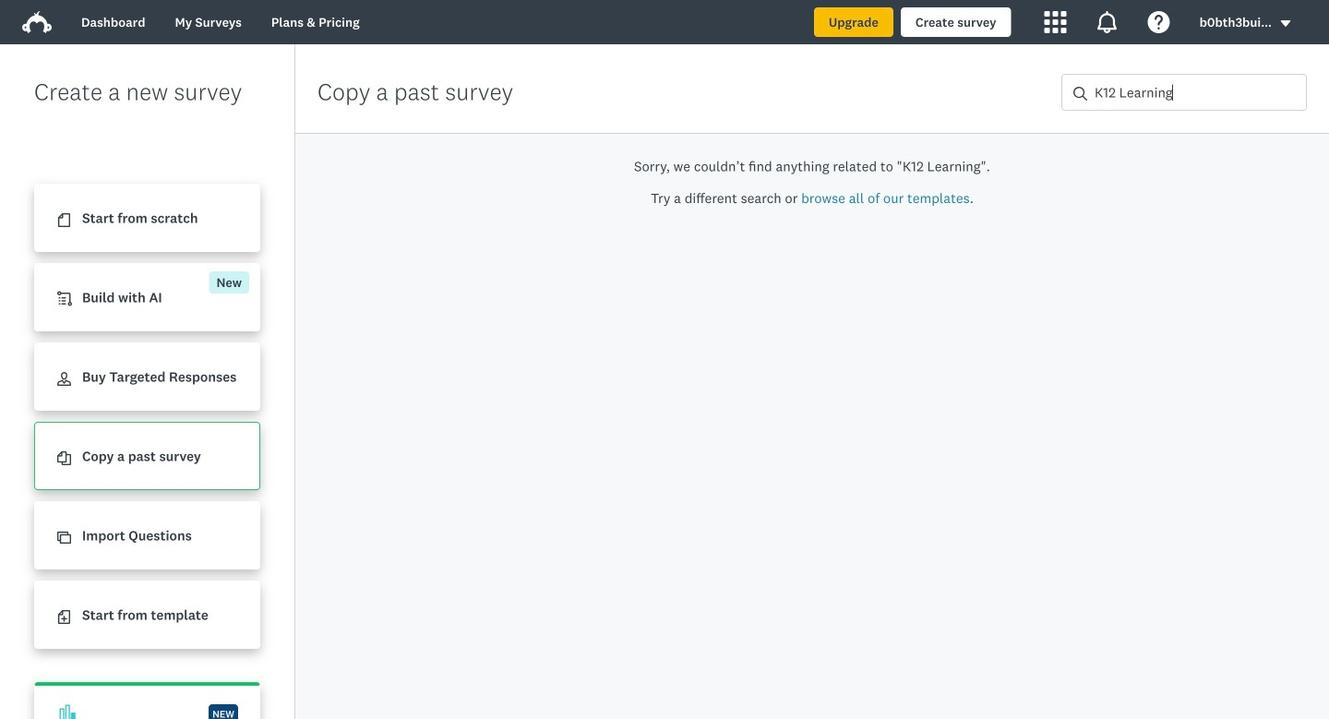 Task type: locate. For each thing, give the bounding box(es) containing it.
dropdown arrow icon image
[[1279, 17, 1292, 30], [1281, 20, 1291, 27]]

Search surveys field
[[1087, 75, 1306, 110]]

document image
[[57, 213, 71, 227]]

clone image
[[57, 531, 71, 545]]

documentclone image
[[57, 452, 71, 465]]

documentplus image
[[57, 610, 71, 624]]

2 brand logo image from the top
[[22, 11, 52, 33]]

help icon image
[[1148, 11, 1170, 33]]

brand logo image
[[22, 7, 52, 37], [22, 11, 52, 33]]

products icon image
[[1044, 11, 1067, 33], [1044, 11, 1067, 33]]



Task type: describe. For each thing, give the bounding box(es) containing it.
user image
[[57, 372, 71, 386]]

1 brand logo image from the top
[[22, 7, 52, 37]]

search image
[[1073, 87, 1087, 100]]

notification center icon image
[[1096, 11, 1118, 33]]



Task type: vqa. For each thing, say whether or not it's contained in the screenshot.
NOTIFICATION CENTER ICON
yes



